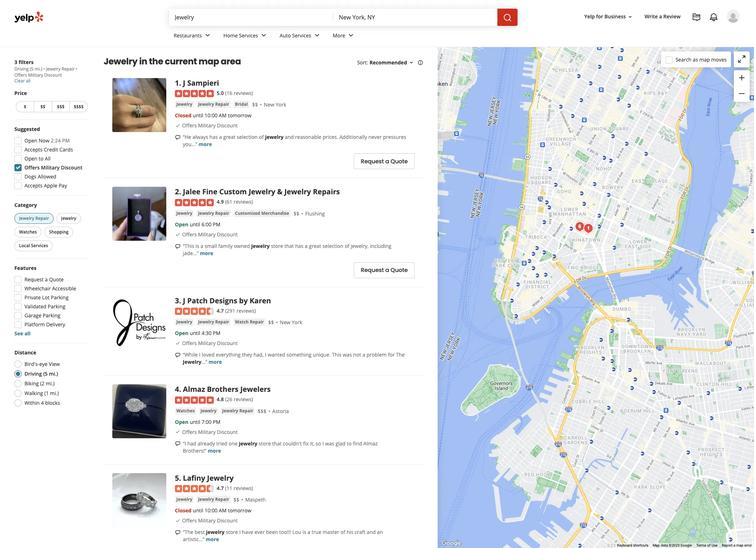 Task type: locate. For each thing, give the bounding box(es) containing it.
within
[[24, 400, 40, 407]]

jewelry link down 4.9 star rating image
[[175, 210, 194, 217]]

request a quote for jalee fine custom jewelry & jewelry repairs
[[361, 266, 408, 275]]

1 horizontal spatial map
[[700, 56, 710, 63]]

j for j sampieri
[[183, 78, 185, 88]]

store down merchandise
[[271, 243, 283, 250]]

"i
[[183, 440, 186, 447]]

offers up dogs
[[24, 164, 40, 171]]

offers military discount up always
[[182, 122, 238, 129]]

1 vertical spatial to
[[347, 440, 352, 447]]

0 horizontal spatial map
[[199, 55, 219, 67]]

more link down "i had already tried one jewelry
[[208, 448, 221, 454]]

group
[[734, 70, 750, 102], [12, 126, 89, 192], [12, 265, 89, 337]]

local
[[19, 243, 30, 249]]

(5 down filters
[[30, 66, 34, 72]]

(26
[[225, 396, 233, 403]]

1 am from the top
[[219, 112, 227, 119]]

price group
[[14, 90, 89, 114]]

0 vertical spatial request
[[361, 157, 384, 166]]

york for j patch designs by karen
[[292, 319, 302, 326]]

is inside store i have ever been too!!! lou is a true master of his craft and an artistic..."
[[303, 529, 306, 536]]

2 16 checkmark v2 image from the top
[[175, 232, 181, 238]]

closed until 10:00 am tomorrow up the "the best jewelry
[[175, 507, 252, 514]]

2 horizontal spatial map
[[737, 544, 744, 548]]

16 chevron down v2 image inside yelp for business button
[[628, 14, 633, 20]]

more down always
[[199, 141, 212, 148]]

2 tomorrow from the top
[[228, 507, 252, 514]]

a right not
[[363, 352, 365, 358]]

1 vertical spatial watches
[[176, 408, 195, 414]]

j left patch in the bottom left of the page
[[183, 296, 185, 306]]

1 vertical spatial closed until 10:00 am tomorrow
[[175, 507, 252, 514]]

offers military discount for 4 . almaz brothers jewelers
[[182, 429, 238, 436]]

reviews) right the (11
[[234, 485, 253, 492]]

discount for 2 . jalee fine custom jewelry & jewelry repairs
[[217, 231, 238, 238]]

4.7 for jewelry
[[217, 485, 224, 492]]

blocks
[[45, 400, 60, 407]]

prices.
[[323, 134, 338, 141]]

1 vertical spatial is
[[303, 529, 306, 536]]

jewelry link down 5 star rating image
[[175, 101, 194, 108]]

0 horizontal spatial 16 chevron down v2 image
[[409, 60, 415, 65]]

discount for 1 . j sampieri
[[217, 122, 238, 129]]

1 vertical spatial 16 speech v2 image
[[175, 353, 181, 358]]

5
[[175, 473, 179, 483]]

his
[[347, 529, 354, 536]]

4 . almaz brothers jewelers
[[175, 385, 271, 394]]

jewelry repair for 1 . j sampieri
[[198, 101, 229, 107]]

a right report
[[734, 544, 736, 548]]

4.7
[[217, 307, 224, 314], [217, 485, 224, 492]]

$$ inside the $$ button
[[40, 104, 45, 110]]

watch repair link
[[234, 319, 265, 326]]

4.8
[[217, 396, 224, 403]]

1 4.7 from the top
[[217, 307, 224, 314]]

0 vertical spatial 3
[[14, 59, 17, 66]]

until for jewelry
[[193, 507, 203, 514]]

jewelry repair button down the (11
[[197, 496, 231, 503]]

designs
[[210, 296, 237, 306]]

services inside home services 'link'
[[239, 32, 258, 39]]

that inside store that couldn't fix it, so i was glad to find almaz brothers!"
[[272, 440, 282, 447]]

for left the
[[388, 352, 395, 358]]

(5 down eye
[[43, 371, 48, 377]]

1 accepts from the top
[[24, 146, 43, 153]]

military down filters
[[28, 72, 43, 78]]

jewelry repair up 4:30
[[198, 319, 229, 325]]

quote down pressures
[[391, 157, 408, 166]]

a
[[660, 13, 662, 20], [219, 134, 222, 141], [385, 157, 389, 166], [201, 243, 203, 250], [305, 243, 308, 250], [385, 266, 389, 275], [45, 276, 48, 283], [363, 352, 365, 358], [308, 529, 310, 536], [734, 544, 736, 548]]

zoom out image
[[738, 89, 747, 98]]

store inside store that couldn't fix it, so i was glad to find almaz brothers!"
[[259, 440, 271, 447]]

keyboard
[[618, 544, 633, 548]]

•
[[43, 66, 45, 72], [76, 66, 77, 72]]

jewelry repair down "category"
[[19, 215, 49, 221]]

1 vertical spatial and
[[367, 529, 376, 536]]

discount inside 3 filters driving (5 mi.) • jewelry repair • offers military discount clear all
[[44, 72, 62, 78]]

offers up ""the"
[[182, 518, 197, 524]]

selection down bridal button
[[237, 134, 258, 141]]

2 vertical spatial quote
[[49, 276, 64, 283]]

2 10:00 from the top
[[205, 507, 218, 514]]

suggested
[[14, 126, 40, 133]]

2 vertical spatial group
[[12, 265, 89, 337]]

none field find
[[175, 13, 328, 21]]

2 16 speech v2 image from the top
[[175, 441, 181, 447]]

open for 4
[[175, 419, 189, 426]]

offers military discount down all
[[24, 164, 82, 171]]

loved
[[202, 352, 215, 358]]

projects image
[[693, 13, 701, 22]]

home services link
[[218, 26, 274, 47]]

1 vertical spatial york
[[292, 319, 302, 326]]

0 vertical spatial 10:00
[[205, 112, 218, 119]]

all inside 3 filters driving (5 mi.) • jewelry repair • offers military discount clear all
[[26, 78, 31, 84]]

closed for lafiny jewelry
[[175, 507, 192, 514]]

am down 5.0
[[219, 112, 227, 119]]

16 checkmark v2 image for 4
[[175, 429, 181, 435]]

2:24
[[51, 137, 61, 144]]

as
[[693, 56, 698, 63]]

2 vertical spatial 16 speech v2 image
[[175, 530, 181, 536]]

1 vertical spatial quote
[[391, 266, 408, 275]]

1 horizontal spatial j sampieri image
[[581, 221, 596, 236]]

lafiny jewelry image
[[112, 473, 166, 527]]

2 vertical spatial request a quote
[[24, 276, 64, 283]]

selection for jewelry
[[237, 134, 258, 141]]

option group containing distance
[[12, 349, 89, 409]]

. up 4.8 star rating image
[[179, 385, 181, 394]]

reviews) for jewelry
[[234, 485, 253, 492]]

has inside store that has a great selection of jewelry, including jade..."
[[295, 243, 304, 250]]

discount up price group
[[44, 72, 62, 78]]

request inside group
[[24, 276, 44, 283]]

request up wheelchair
[[24, 276, 44, 283]]

offers up "he
[[182, 122, 197, 129]]

4.7 left the (11
[[217, 485, 224, 492]]

watch
[[235, 319, 249, 325]]

4 up 4.8 star rating image
[[175, 385, 179, 394]]

1 vertical spatial 4
[[41, 400, 44, 407]]

jewelry right one
[[239, 440, 258, 447]]

j sampieri image
[[112, 78, 166, 132], [581, 221, 596, 236]]

(291
[[225, 307, 235, 314]]

additionally
[[340, 134, 367, 141]]

2 none field from the left
[[339, 13, 492, 21]]

great inside store that has a great selection of jewelry, including jade..."
[[309, 243, 321, 250]]

1 vertical spatial selection
[[323, 243, 344, 250]]

jewelry repair link for patch
[[197, 319, 231, 326]]

jalee fine custom jewelry & jewelry repairs image
[[112, 187, 166, 241]]

accepts
[[24, 146, 43, 153], [24, 182, 43, 189]]

1 vertical spatial request a quote
[[361, 266, 408, 275]]

1 vertical spatial 10:00
[[205, 507, 218, 514]]

0 horizontal spatial watches
[[19, 229, 37, 235]]

more down "i had already tried one jewelry
[[208, 448, 221, 454]]

0 vertical spatial 16 chevron down v2 image
[[628, 14, 633, 20]]

10:00 for sampieri
[[205, 112, 218, 119]]

$$$
[[57, 104, 65, 110], [258, 408, 267, 415]]

offers inside 3 filters driving (5 mi.) • jewelry repair • offers military discount clear all
[[14, 72, 27, 78]]

16 speech v2 image
[[175, 244, 181, 249], [175, 441, 181, 447]]

i inside store that couldn't fix it, so i was glad to find almaz brothers!"
[[323, 440, 324, 447]]

1 horizontal spatial almaz
[[364, 440, 378, 447]]

york for j sampieri
[[276, 101, 286, 108]]

3 16 checkmark v2 image from the top
[[175, 429, 181, 435]]

within 4 blocks
[[24, 400, 60, 407]]

1 horizontal spatial none field
[[339, 13, 492, 21]]

until for fine
[[190, 221, 200, 228]]

0 vertical spatial driving
[[14, 66, 29, 72]]

group containing suggested
[[12, 126, 89, 192]]

jewelry inside 3 filters driving (5 mi.) • jewelry repair • offers military discount clear all
[[46, 66, 61, 72]]

0 vertical spatial great
[[223, 134, 236, 141]]

bridal
[[235, 101, 248, 107]]

24 chevron down v2 image for more
[[347, 31, 356, 40]]

quote down including
[[391, 266, 408, 275]]

area
[[221, 55, 241, 67]]

until for brothers
[[190, 419, 200, 426]]

maspeth
[[245, 497, 266, 503]]

1 horizontal spatial services
[[239, 32, 258, 39]]

all right clear
[[26, 78, 31, 84]]

jewelry repair button for 3 . j patch designs by karen
[[197, 319, 231, 326]]

5 . from the top
[[179, 473, 181, 483]]

jewelry repair link for fine
[[197, 210, 231, 217]]

1 vertical spatial group
[[12, 126, 89, 192]]

military for 5
[[198, 518, 216, 524]]

military inside 3 filters driving (5 mi.) • jewelry repair • offers military discount clear all
[[28, 72, 43, 78]]

repair for jewelry repair link related to jewelry
[[215, 497, 229, 503]]

discount up "this is a small family owned jewelry
[[217, 231, 238, 238]]

4.8 (26 reviews)
[[217, 396, 253, 403]]

services
[[239, 32, 258, 39], [292, 32, 311, 39], [31, 243, 48, 249]]

store left couldn't on the bottom of page
[[259, 440, 271, 447]]

request a quote button for 2 . jalee fine custom jewelry & jewelry repairs
[[354, 262, 415, 278]]

1 vertical spatial (5
[[43, 371, 48, 377]]

1 horizontal spatial selection
[[323, 243, 344, 250]]

was left not
[[343, 352, 352, 358]]

3 filters driving (5 mi.) • jewelry repair • offers military discount clear all
[[14, 59, 77, 84]]

0 horizontal spatial york
[[276, 101, 286, 108]]

repair for watch repair link
[[250, 319, 264, 325]]

$$ left flushing
[[294, 210, 299, 217]]

dogs allowed
[[24, 173, 56, 180]]

discount up the "the best jewelry
[[217, 518, 238, 524]]

jewelry
[[104, 55, 138, 67], [46, 66, 61, 72], [176, 101, 192, 107], [198, 101, 214, 107], [249, 187, 275, 197], [285, 187, 311, 197], [176, 210, 192, 216], [198, 210, 214, 216], [19, 215, 34, 221], [61, 215, 76, 221], [176, 319, 192, 325], [198, 319, 214, 325], [183, 359, 202, 366], [201, 408, 217, 414], [222, 408, 238, 414], [207, 473, 234, 483], [176, 497, 192, 503], [198, 497, 214, 503]]

great right always
[[223, 134, 236, 141]]

4.7 star rating image down patch in the bottom left of the page
[[175, 308, 214, 315]]

16 speech v2 image left "he
[[175, 135, 181, 141]]

0 horizontal spatial was
[[325, 440, 334, 447]]

2 horizontal spatial 24 chevron down v2 image
[[347, 31, 356, 40]]

wheelchair accessible
[[24, 285, 76, 292]]

pm right 6:00
[[213, 221, 221, 228]]

16 checkmark v2 image
[[175, 123, 181, 129], [175, 232, 181, 238], [175, 429, 181, 435], [175, 518, 181, 524]]

notifications image
[[710, 13, 718, 22]]

4.7 star rating image
[[175, 308, 214, 315], [175, 485, 214, 493]]

accepts for accepts credit cards
[[24, 146, 43, 153]]

0 vertical spatial request a quote
[[361, 157, 408, 166]]

. for 2
[[179, 187, 181, 197]]

1 horizontal spatial 4
[[175, 385, 179, 394]]

16 chevron down v2 image
[[628, 14, 633, 20], [409, 60, 415, 65]]

offers military discount inside group
[[24, 164, 82, 171]]

services inside local services button
[[31, 243, 48, 249]]

0 vertical spatial for
[[596, 13, 604, 20]]

one
[[229, 440, 238, 447]]

1 vertical spatial request
[[361, 266, 384, 275]]

and inside store i have ever been too!!! lou is a true master of his craft and an artistic..."
[[367, 529, 376, 536]]

2 . from the top
[[179, 187, 181, 197]]

0 vertical spatial quote
[[391, 157, 408, 166]]

0 horizontal spatial none field
[[175, 13, 328, 21]]

pay
[[59, 182, 67, 189]]

owned
[[234, 243, 250, 250]]

open until 7:00 pm
[[175, 419, 221, 426]]

1 16 speech v2 image from the top
[[175, 135, 181, 141]]

reviews) up 'customized'
[[234, 199, 253, 205]]

accepts for accepts apple pay
[[24, 182, 43, 189]]

watches inside category group
[[19, 229, 37, 235]]

jewelry inside "while i loved everything they had, i wanted something unique. this was not a problem for the jewelry ..." more
[[183, 359, 202, 366]]

. left the jalee at the top of the page
[[179, 187, 181, 197]]

2 closed from the top
[[175, 507, 192, 514]]

3 inside 3 filters driving (5 mi.) • jewelry repair • offers military discount clear all
[[14, 59, 17, 66]]

karen
[[250, 296, 271, 306]]

services right the local
[[31, 243, 48, 249]]

3 16 speech v2 image from the top
[[175, 530, 181, 536]]

1 horizontal spatial 16 chevron down v2 image
[[628, 14, 633, 20]]

16 checkmark v2 image for 5
[[175, 518, 181, 524]]

business categories element
[[168, 26, 740, 47]]

16 chevron down v2 image inside recommended popup button
[[409, 60, 415, 65]]

store inside store i have ever been too!!! lou is a true master of his craft and an artistic..."
[[226, 529, 238, 536]]

watches button up the local
[[14, 227, 42, 238]]

platform
[[24, 321, 45, 328]]

1 10:00 from the top
[[205, 112, 218, 119]]

great down flushing
[[309, 243, 321, 250]]

of inside store i have ever been too!!! lou is a true master of his craft and an artistic..."
[[341, 529, 345, 536]]

repair
[[62, 66, 75, 72], [215, 101, 229, 107], [215, 210, 229, 216], [35, 215, 49, 221], [215, 319, 229, 325], [250, 319, 264, 325], [240, 408, 254, 414], [215, 497, 229, 503]]

0 vertical spatial (5
[[30, 66, 34, 72]]

0 vertical spatial 4.7 star rating image
[[175, 308, 214, 315]]

parking down private lot parking
[[48, 303, 65, 310]]

2 vertical spatial store
[[226, 529, 238, 536]]

3
[[14, 59, 17, 66], [175, 296, 179, 306]]

0 horizontal spatial •
[[43, 66, 45, 72]]

jewelry repair button down 5.0
[[197, 101, 231, 108]]

parking down accessible
[[51, 294, 69, 301]]

2 24 chevron down v2 image from the left
[[313, 31, 321, 40]]

2 j from the top
[[183, 296, 185, 306]]

closed until 10:00 am tomorrow down 5.0
[[175, 112, 252, 119]]

that for jewelers
[[272, 440, 282, 447]]

i right so
[[323, 440, 324, 447]]

1 16 speech v2 image from the top
[[175, 244, 181, 249]]

0 horizontal spatial for
[[388, 352, 395, 358]]

almaz up 4.8 star rating image
[[183, 385, 205, 394]]

request a quote down including
[[361, 266, 408, 275]]

"while i loved everything they had, i wanted something unique. this was not a problem for the jewelry ..." more
[[183, 352, 405, 366]]

until left 4:30
[[190, 330, 200, 337]]

(5
[[30, 66, 34, 72], [43, 371, 48, 377]]

jewelry button up 'open until 4:30 pm'
[[175, 319, 194, 326]]

0 vertical spatial watches
[[19, 229, 37, 235]]

1 horizontal spatial for
[[596, 13, 604, 20]]

was inside store that couldn't fix it, so i was glad to find almaz brothers!"
[[325, 440, 334, 447]]

to
[[39, 155, 44, 162], [347, 440, 352, 447]]

1 vertical spatial new
[[280, 319, 291, 326]]

1 16 checkmark v2 image from the top
[[175, 123, 181, 129]]

open up "this
[[175, 221, 189, 228]]

small
[[205, 243, 217, 250]]

24 chevron down v2 image inside more link
[[347, 31, 356, 40]]

1 vertical spatial 16 chevron down v2 image
[[409, 60, 415, 65]]

craft
[[355, 529, 366, 536]]

1 j from the top
[[183, 78, 185, 88]]

report a map error
[[722, 544, 752, 548]]

0 vertical spatial am
[[219, 112, 227, 119]]

. up 5 star rating image
[[179, 78, 181, 88]]

am for sampieri
[[219, 112, 227, 119]]

0 horizontal spatial selection
[[237, 134, 258, 141]]

offers military discount down 6:00
[[182, 231, 238, 238]]

0 vertical spatial york
[[276, 101, 286, 108]]

map left error on the bottom
[[737, 544, 744, 548]]

new up the wanted
[[280, 319, 291, 326]]

4.7 star rating image for j
[[175, 308, 214, 315]]

24 chevron down v2 image for auto services
[[313, 31, 321, 40]]

that for custom
[[285, 243, 294, 250]]

price
[[14, 90, 27, 97]]

"while
[[183, 352, 198, 358]]

services inside auto services link
[[292, 32, 311, 39]]

selection inside store that has a great selection of jewelry, including jade..."
[[323, 243, 344, 250]]

repair for jewelry repair link corresponding to fine
[[215, 210, 229, 216]]

. for 3
[[179, 296, 181, 306]]

tomorrow for 5 . lafiny jewelry
[[228, 507, 252, 514]]

the
[[396, 352, 405, 358]]

$$$ inside "$$$" button
[[57, 104, 65, 110]]

0 horizontal spatial that
[[272, 440, 282, 447]]

a left small
[[201, 243, 203, 250]]

jewelry repair link up 6:00
[[197, 210, 231, 217]]

$$ right bridal link
[[252, 101, 258, 108]]

that inside store that has a great selection of jewelry, including jade..."
[[285, 243, 294, 250]]

1 vertical spatial parking
[[48, 303, 65, 310]]

$$ for 5 . lafiny jewelry
[[234, 497, 239, 503]]

0 horizontal spatial j sampieri image
[[112, 78, 166, 132]]

watches button down 4.8 star rating image
[[175, 408, 196, 415]]

jewelry repair link up 4:30
[[197, 319, 231, 326]]

1 vertical spatial request a quote button
[[354, 262, 415, 278]]

24 chevron down v2 image inside restaurants link
[[203, 31, 212, 40]]

1 vertical spatial 16 speech v2 image
[[175, 441, 181, 447]]

j patch designs by karen link
[[183, 296, 271, 306]]

jewelry link for sampieri
[[175, 101, 194, 108]]

0 horizontal spatial almaz
[[183, 385, 205, 394]]

0 vertical spatial has
[[210, 134, 218, 141]]

1 vertical spatial that
[[272, 440, 282, 447]]

jewelry button down 5
[[175, 496, 194, 503]]

(5 inside 3 filters driving (5 mi.) • jewelry repair • offers military discount clear all
[[30, 66, 34, 72]]

0 vertical spatial is
[[196, 243, 199, 250]]

1 horizontal spatial $$$
[[258, 408, 267, 415]]

1 vertical spatial great
[[309, 243, 321, 250]]

discount up "he always has a great selection of jewelry
[[217, 122, 238, 129]]

1 horizontal spatial watches
[[176, 408, 195, 414]]

0 vertical spatial request a quote button
[[354, 154, 415, 169]]

0 horizontal spatial services
[[31, 243, 48, 249]]

open left all
[[24, 155, 37, 162]]

bird's-eye view
[[24, 361, 60, 368]]

16 speech v2 image for 5
[[175, 530, 181, 536]]

parking for validated parking
[[48, 303, 65, 310]]

services right auto
[[292, 32, 311, 39]]

2 4.7 from the top
[[217, 485, 224, 492]]

zoom in image
[[738, 73, 747, 82]]

that
[[285, 243, 294, 250], [272, 440, 282, 447]]

1 vertical spatial j sampieri image
[[581, 221, 596, 236]]

4.7 star rating image for lafiny
[[175, 485, 214, 493]]

repair inside 3 filters driving (5 mi.) • jewelry repair • offers military discount clear all
[[62, 66, 75, 72]]

0 vertical spatial all
[[26, 78, 31, 84]]

1 vertical spatial store
[[259, 440, 271, 447]]

1 request a quote button from the top
[[354, 154, 415, 169]]

until left 7:00
[[190, 419, 200, 426]]

jewelry button for 1
[[175, 101, 194, 108]]

16 info v2 image
[[418, 60, 424, 65]]

services for auto services
[[292, 32, 311, 39]]

2 request a quote button from the top
[[354, 262, 415, 278]]

new right bridal link
[[264, 101, 275, 108]]

more down small
[[200, 250, 213, 257]]

quote
[[391, 157, 408, 166], [391, 266, 408, 275], [49, 276, 64, 283]]

"he always has a great selection of jewelry
[[183, 134, 284, 141]]

1 horizontal spatial has
[[295, 243, 304, 250]]

16 checkmark v2 image
[[175, 341, 181, 346]]

24 chevron down v2 image right more
[[347, 31, 356, 40]]

4 down walking (1 mi.) at the left bottom
[[41, 400, 44, 407]]

driving inside 3 filters driving (5 mi.) • jewelry repair • offers military discount clear all
[[14, 66, 29, 72]]

almaz inside store that couldn't fix it, so i was glad to find almaz brothers!"
[[364, 440, 378, 447]]

j patch designs by karen image
[[112, 296, 166, 350]]

auto
[[280, 32, 291, 39]]

$$$ left $$$$
[[57, 104, 65, 110]]

open down watches "link" on the left bottom
[[175, 419, 189, 426]]

2 closed until 10:00 am tomorrow from the top
[[175, 507, 252, 514]]

24 chevron down v2 image inside auto services link
[[313, 31, 321, 40]]

2 am from the top
[[219, 507, 227, 514]]

military down 6:00
[[198, 231, 216, 238]]

report a map error link
[[722, 544, 752, 548]]

is right "this
[[196, 243, 199, 250]]

services for local services
[[31, 243, 48, 249]]

3 for 3 . j patch designs by karen
[[175, 296, 179, 306]]

accepts down dogs
[[24, 182, 43, 189]]

0 vertical spatial accepts
[[24, 146, 43, 153]]

something
[[287, 352, 312, 358]]

parking for garage parking
[[43, 312, 60, 319]]

pm up cards
[[62, 137, 70, 144]]

group containing features
[[12, 265, 89, 337]]

store left have
[[226, 529, 238, 536]]

jewelry repair button up 6:00
[[197, 210, 231, 217]]

lafiny jewelry link
[[183, 473, 234, 483]]

1 closed until 10:00 am tomorrow from the top
[[175, 112, 252, 119]]

3 24 chevron down v2 image from the left
[[347, 31, 356, 40]]

2 accepts from the top
[[24, 182, 43, 189]]

request
[[361, 157, 384, 166], [361, 266, 384, 275], [24, 276, 44, 283]]

customized merchandise link
[[234, 210, 291, 217]]

eye
[[39, 361, 48, 368]]

3 . from the top
[[179, 296, 181, 306]]

1 vertical spatial 4.7
[[217, 485, 224, 492]]

2 16 speech v2 image from the top
[[175, 353, 181, 358]]

see
[[14, 330, 23, 337]]

repair for jewelry repair link underneath 4.8 (26 reviews)
[[240, 408, 254, 414]]

0 vertical spatial closed
[[175, 112, 192, 119]]

0 horizontal spatial 24 chevron down v2 image
[[203, 31, 212, 40]]

repair inside watch repair button
[[250, 319, 264, 325]]

1 vertical spatial new york
[[280, 319, 302, 326]]

discount for 5 . lafiny jewelry
[[217, 518, 238, 524]]

has for always
[[210, 134, 218, 141]]

1 tomorrow from the top
[[228, 112, 252, 119]]

5 . lafiny jewelry
[[175, 473, 234, 483]]

offers military discount for 1 . j sampieri
[[182, 122, 238, 129]]

a inside "while i loved everything they had, i wanted something unique. this was not a problem for the jewelry ..." more
[[363, 352, 365, 358]]

$$ right watch repair button
[[268, 319, 274, 326]]

(61
[[225, 199, 233, 205]]

search image
[[503, 13, 512, 22]]

1 vertical spatial almaz
[[364, 440, 378, 447]]

0 vertical spatial almaz
[[183, 385, 205, 394]]

1 horizontal spatial is
[[303, 529, 306, 536]]

watches inside "link"
[[176, 408, 195, 414]]

terms of use link
[[697, 544, 718, 548]]

watches button
[[14, 227, 42, 238], [175, 408, 196, 415]]

$$$ button
[[52, 101, 70, 112]]

1 horizontal spatial new
[[280, 319, 291, 326]]

request a quote button down including
[[354, 262, 415, 278]]

$$ button
[[34, 101, 52, 112]]

0 horizontal spatial (5
[[30, 66, 34, 72]]

all
[[26, 78, 31, 84], [24, 330, 31, 337]]

the
[[149, 55, 163, 67]]

almaz brothers jewelers image
[[112, 385, 166, 439]]

shopping
[[49, 229, 69, 235]]

0 vertical spatial $$$
[[57, 104, 65, 110]]

2 4.7 star rating image from the top
[[175, 485, 214, 493]]

0 vertical spatial closed until 10:00 am tomorrow
[[175, 112, 252, 119]]

1 . from the top
[[179, 78, 181, 88]]

1 vertical spatial has
[[295, 243, 304, 250]]

0 vertical spatial 4
[[175, 385, 179, 394]]

more for sampieri
[[199, 141, 212, 148]]

1 4.7 star rating image from the top
[[175, 308, 214, 315]]

you..."
[[183, 141, 197, 148]]

4 inside option group
[[41, 400, 44, 407]]

store inside store that has a great selection of jewelry, including jade..."
[[271, 243, 283, 250]]

user actions element
[[579, 9, 750, 53]]

request a quote button for 1 . j sampieri
[[354, 154, 415, 169]]

Near text field
[[339, 13, 492, 21]]

2 vertical spatial request
[[24, 276, 44, 283]]

16 speech v2 image
[[175, 135, 181, 141], [175, 353, 181, 358], [175, 530, 181, 536]]

24 chevron down v2 image for restaurants
[[203, 31, 212, 40]]

4 . from the top
[[179, 385, 181, 394]]

5 star rating image
[[175, 90, 214, 97]]

4 16 checkmark v2 image from the top
[[175, 518, 181, 524]]

. for 4
[[179, 385, 181, 394]]

0 horizontal spatial 3
[[14, 59, 17, 66]]

1 closed from the top
[[175, 112, 192, 119]]

closed for j sampieri
[[175, 112, 192, 119]]

new york
[[264, 101, 286, 108], [280, 319, 302, 326]]

selection left jewelry,
[[323, 243, 344, 250]]

fix
[[303, 440, 309, 447]]

until for patch
[[190, 330, 200, 337]]

1 vertical spatial am
[[219, 507, 227, 514]]

jewelry button for 5
[[175, 496, 194, 503]]

1 horizontal spatial 24 chevron down v2 image
[[313, 31, 321, 40]]

None search field
[[169, 9, 519, 26]]

3 for 3 filters driving (5 mi.) • jewelry repair • offers military discount clear all
[[14, 59, 17, 66]]

a down flushing
[[305, 243, 308, 250]]

16 chevron down v2 image for recommended
[[409, 60, 415, 65]]

jewelry link down 5
[[175, 496, 194, 503]]

1 horizontal spatial to
[[347, 440, 352, 447]]

open for 3
[[175, 330, 189, 337]]

1 none field from the left
[[175, 13, 328, 21]]

1 vertical spatial closed
[[175, 507, 192, 514]]

1 24 chevron down v2 image from the left
[[203, 31, 212, 40]]

2 . jalee fine custom jewelry & jewelry repairs
[[175, 187, 340, 197]]

24 chevron down v2 image
[[260, 31, 268, 40]]

1 horizontal spatial york
[[292, 319, 302, 326]]

jewelry repair down 5.0
[[198, 101, 229, 107]]

a left true
[[308, 529, 310, 536]]

offers
[[14, 72, 27, 78], [182, 122, 197, 129], [24, 164, 40, 171], [182, 231, 197, 238], [182, 340, 197, 347], [182, 429, 197, 436], [182, 518, 197, 524]]

24 chevron down v2 image
[[203, 31, 212, 40], [313, 31, 321, 40], [347, 31, 356, 40]]

tomorrow down 'maspeth'
[[228, 507, 252, 514]]

watches up the local
[[19, 229, 37, 235]]

has for that
[[295, 243, 304, 250]]

option group
[[12, 349, 89, 409]]

None field
[[175, 13, 328, 21], [339, 13, 492, 21]]



Task type: describe. For each thing, give the bounding box(es) containing it.
store for jewelers
[[259, 440, 271, 447]]

jewelry repair down 4.8 (26 reviews)
[[222, 408, 254, 414]]

16 speech v2 image for 1
[[175, 135, 181, 141]]

reasonable
[[295, 134, 322, 141]]

sort:
[[357, 59, 368, 66]]

glad
[[336, 440, 346, 447]]

jewelry repair button down 4.8 (26 reviews)
[[221, 408, 255, 415]]

jewelry link for patch
[[175, 319, 194, 326]]

master
[[323, 529, 339, 536]]

jewelry left the reasonable on the left top
[[265, 134, 284, 141]]

a inside store i have ever been too!!! lou is a true master of his craft and an artistic..."
[[308, 529, 310, 536]]

4.9
[[217, 199, 224, 205]]

j for j patch designs by karen
[[183, 296, 185, 306]]

error
[[745, 544, 752, 548]]

have
[[242, 529, 253, 536]]

2
[[175, 187, 179, 197]]

and inside and reasonable prices. additionally never pressures you..."
[[285, 134, 294, 141]]

request a quote for j sampieri
[[361, 157, 408, 166]]

wanted
[[268, 352, 285, 358]]

store that has a great selection of jewelry, including jade..."
[[183, 243, 392, 257]]

google
[[681, 544, 692, 548]]

jewelry link up 7:00
[[199, 408, 218, 415]]

discount for 4 . almaz brothers jewelers
[[217, 429, 238, 436]]

16 checkmark v2 image for 2
[[175, 232, 181, 238]]

map for search as map moves
[[700, 56, 710, 63]]

validated parking
[[24, 303, 65, 310]]

more link for jewelers
[[208, 448, 221, 454]]

offers for 3
[[182, 340, 197, 347]]

request for j sampieri
[[361, 157, 384, 166]]

new for j patch designs by karen
[[280, 319, 291, 326]]

a down pressures
[[385, 157, 389, 166]]

new york for 1 . j sampieri
[[264, 101, 286, 108]]

pm for 2
[[213, 221, 221, 228]]

jalee
[[183, 187, 201, 197]]

lot
[[42, 294, 50, 301]]

a right the write
[[660, 13, 662, 20]]

keyboard shortcuts button
[[618, 543, 649, 548]]

$$ for 2 . jalee fine custom jewelry & jewelry repairs
[[294, 210, 299, 217]]

more for brothers
[[208, 448, 221, 454]]

jewelry repair link down 4.8 (26 reviews)
[[221, 408, 255, 415]]

private lot parking
[[24, 294, 69, 301]]

walking (1 mi.)
[[24, 390, 59, 397]]

repair for patch jewelry repair link
[[215, 319, 229, 325]]

see all button
[[14, 330, 31, 337]]

jewelry right best
[[206, 529, 225, 536]]

a down including
[[385, 266, 389, 275]]

not
[[353, 352, 361, 358]]

reviews) for brothers
[[234, 396, 253, 403]]

unique.
[[313, 352, 331, 358]]

map for report a map error
[[737, 544, 744, 548]]

google image
[[440, 539, 464, 548]]

$
[[24, 104, 26, 110]]

repair for sampieri jewelry repair link
[[215, 101, 229, 107]]

discount down cards
[[61, 164, 82, 171]]

biking
[[24, 380, 39, 387]]

walking
[[24, 390, 43, 397]]

store that couldn't fix it, so i was glad to find almaz brothers!"
[[183, 440, 378, 454]]

never
[[369, 134, 382, 141]]

more link for designs
[[209, 359, 222, 366]]

4.9 star rating image
[[175, 199, 214, 206]]

military for 3
[[198, 340, 216, 347]]

was inside "while i loved everything they had, i wanted something unique. this was not a problem for the jewelry ..." more
[[343, 352, 352, 358]]

mi.) inside 3 filters driving (5 mi.) • jewelry repair • offers military discount clear all
[[35, 66, 42, 72]]

16 speech v2 image for 3
[[175, 353, 181, 358]]

tried
[[216, 440, 227, 447]]

open down suggested
[[24, 137, 37, 144]]

(2
[[40, 380, 45, 387]]

1 vertical spatial $$$
[[258, 408, 267, 415]]

jewelry repair for 5 . lafiny jewelry
[[198, 497, 229, 503]]

terms of use
[[697, 544, 718, 548]]

it,
[[310, 440, 315, 447]]

couldn't
[[283, 440, 302, 447]]

discount for 3 . j patch designs by karen
[[217, 340, 238, 347]]

of inside store that has a great selection of jewelry, including jade..."
[[345, 243, 350, 250]]

jewelry button for 3
[[175, 319, 194, 326]]

pressures
[[383, 134, 406, 141]]

offers for 5
[[182, 518, 197, 524]]

offers military discount for 2 . jalee fine custom jewelry & jewelry repairs
[[182, 231, 238, 238]]

am for jewelry
[[219, 507, 227, 514]]

find
[[353, 440, 362, 447]]

"this
[[183, 243, 194, 250]]

already
[[198, 440, 215, 447]]

more for jewelry
[[206, 536, 219, 543]]

©2023
[[669, 544, 680, 548]]

(1
[[44, 390, 49, 397]]

offers for 1
[[182, 122, 197, 129]]

jewelry button inside category group
[[56, 213, 81, 224]]

an
[[377, 529, 383, 536]]

jewelry repair for 3 . j patch designs by karen
[[198, 319, 229, 325]]

bird's-
[[24, 361, 39, 368]]

repairs
[[313, 187, 340, 197]]

jewelry repair button for 1 . j sampieri
[[197, 101, 231, 108]]

jewelry repair button for 5 . lafiny jewelry
[[197, 496, 231, 503]]

recommended
[[370, 59, 407, 66]]

terms
[[697, 544, 707, 548]]

moves
[[712, 56, 727, 63]]

16 speech v2 image for 2
[[175, 244, 181, 249]]

private
[[24, 294, 41, 301]]

pm for 4
[[213, 419, 221, 426]]

"he
[[183, 134, 191, 141]]

military down all
[[41, 164, 60, 171]]

map region
[[371, 0, 755, 548]]

a right always
[[219, 134, 222, 141]]

10:00 for jewelry
[[205, 507, 218, 514]]

artistic..."
[[183, 536, 205, 543]]

reviews) for patch
[[237, 307, 256, 314]]

customized merchandise button
[[234, 210, 291, 217]]

i right had,
[[265, 352, 267, 358]]

validated
[[24, 303, 46, 310]]

offers for 4
[[182, 429, 197, 436]]

offers military discount for 5 . lafiny jewelry
[[182, 518, 238, 524]]

closed until 10:00 am tomorrow for jewelry
[[175, 507, 252, 514]]

mi.) for (5
[[49, 371, 58, 377]]

exclusive buyers image
[[573, 220, 587, 234]]

. for 5
[[179, 473, 181, 483]]

offers for 2
[[182, 231, 197, 238]]

request for jalee fine custom jewelry & jewelry repairs
[[361, 266, 384, 275]]

"the
[[183, 529, 193, 536]]

accepts credit cards
[[24, 146, 73, 153]]

0 vertical spatial j sampieri image
[[112, 78, 166, 132]]

see all
[[14, 330, 31, 337]]

jewelry button up 7:00
[[199, 408, 218, 415]]

0 horizontal spatial is
[[196, 243, 199, 250]]

jade..."
[[183, 250, 199, 257]]

1 vertical spatial watches button
[[175, 408, 196, 415]]

jewelry repair button for 2 . jalee fine custom jewelry & jewelry repairs
[[197, 210, 231, 217]]

write
[[645, 13, 658, 20]]

customized
[[235, 210, 260, 216]]

write a review
[[645, 13, 681, 20]]

jewelry button for 2
[[175, 210, 194, 217]]

services for home services
[[239, 32, 258, 39]]

open to all
[[24, 155, 51, 162]]

keyboard shortcuts
[[618, 544, 649, 548]]

data
[[661, 544, 668, 548]]

0 vertical spatial parking
[[51, 294, 69, 301]]

(11
[[225, 485, 233, 492]]

4.7 for patch
[[217, 307, 224, 314]]

jewelry right owned
[[251, 243, 270, 250]]

reviews) for fine
[[234, 199, 253, 205]]

more inside "while i loved everything they had, i wanted something unique. this was not a problem for the jewelry ..." more
[[209, 359, 222, 366]]

more for fine
[[200, 250, 213, 257]]

jewelry in the current map area
[[104, 55, 241, 67]]

current
[[165, 55, 197, 67]]

jewelry repair button down "category"
[[14, 213, 54, 224]]

problem
[[367, 352, 387, 358]]

1 • from the left
[[43, 66, 45, 72]]

Find text field
[[175, 13, 328, 21]]

quote for jalee fine custom jewelry & jewelry repairs
[[391, 266, 408, 275]]

"the best jewelry
[[183, 529, 225, 536]]

mi.) for (2
[[46, 380, 55, 387]]

for inside button
[[596, 13, 604, 20]]

accessible
[[52, 285, 76, 292]]

more link down the "the best jewelry
[[206, 536, 219, 543]]

16 checkmark v2 image for 1
[[175, 123, 181, 129]]

more link
[[327, 26, 361, 47]]

2 • from the left
[[76, 66, 77, 72]]

1 vertical spatial driving
[[24, 371, 42, 377]]

in
[[139, 55, 147, 67]]

to inside store that couldn't fix it, so i was glad to find almaz brothers!"
[[347, 440, 352, 447]]

clear all link
[[14, 78, 31, 84]]

watch repair
[[235, 319, 264, 325]]

family
[[218, 243, 233, 250]]

for inside "while i loved everything they had, i wanted something unique. this was not a problem for the jewelry ..." more
[[388, 352, 395, 358]]

(5 inside option group
[[43, 371, 48, 377]]

expand map image
[[738, 55, 747, 63]]

home
[[224, 32, 238, 39]]

jewelry repair inside category group
[[19, 215, 49, 221]]

"this is a small family owned jewelry
[[183, 243, 270, 250]]

new york for 3 . j patch designs by karen
[[280, 319, 302, 326]]

1
[[175, 78, 179, 88]]

selection for jewelry,
[[323, 243, 344, 250]]

. for 1
[[179, 78, 181, 88]]

a up wheelchair accessible
[[45, 276, 48, 283]]

closed until 10:00 am tomorrow for sampieri
[[175, 112, 252, 119]]

more link down always
[[199, 141, 212, 148]]

jewelers
[[240, 385, 271, 394]]

until for sampieri
[[193, 112, 203, 119]]

watches button inside category group
[[14, 227, 42, 238]]

4.8 star rating image
[[175, 397, 214, 404]]

$$ for 3 . j patch designs by karen
[[268, 319, 274, 326]]

repair inside category group
[[35, 215, 49, 221]]

search as map moves
[[676, 56, 727, 63]]

had,
[[254, 352, 264, 358]]

patch
[[187, 296, 208, 306]]

christina o. image
[[727, 10, 740, 23]]

a inside store that has a great selection of jewelry, including jade..."
[[305, 243, 308, 250]]

category group
[[13, 202, 89, 253]]

use
[[712, 544, 718, 548]]

reviews) for sampieri
[[234, 90, 253, 97]]

0 vertical spatial group
[[734, 70, 750, 102]]

j sampieri link
[[183, 78, 219, 88]]

bridal button
[[234, 101, 249, 108]]

i left the loved
[[199, 352, 201, 358]]

military for 2
[[198, 231, 216, 238]]

tomorrow for 1 . j sampieri
[[228, 112, 252, 119]]

jewelry repair for 2 . jalee fine custom jewelry & jewelry repairs
[[198, 210, 229, 216]]

bridal link
[[234, 101, 249, 108]]

open for 2
[[175, 221, 189, 228]]

always
[[193, 134, 208, 141]]

jewelry link for fine
[[175, 210, 194, 217]]

new for j sampieri
[[264, 101, 275, 108]]

search
[[676, 56, 692, 63]]

none field near
[[339, 13, 492, 21]]

i inside store i have ever been too!!! lou is a true master of his craft and an artistic..."
[[239, 529, 241, 536]]

$$$$ button
[[70, 101, 88, 112]]

0 vertical spatial to
[[39, 155, 44, 162]]

quote for j sampieri
[[391, 157, 408, 166]]

16 chevron down v2 image for yelp for business
[[628, 14, 633, 20]]

1 vertical spatial all
[[24, 330, 31, 337]]



Task type: vqa. For each thing, say whether or not it's contained in the screenshot.
watch
yes



